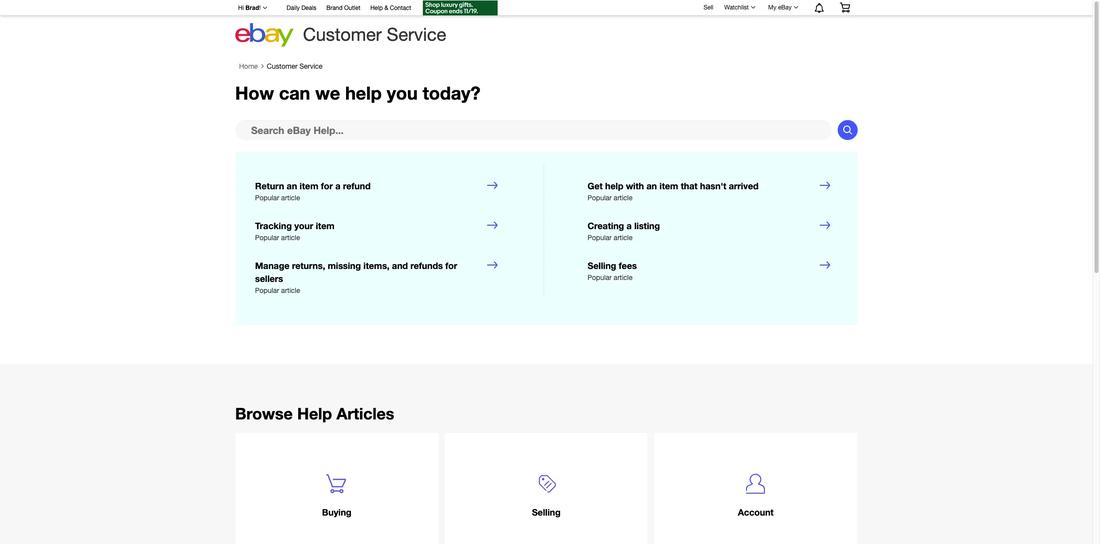 Task type: vqa. For each thing, say whether or not it's contained in the screenshot.
Daily Deals link
yes



Task type: locate. For each thing, give the bounding box(es) containing it.
contact
[[390, 4, 411, 11]]

a left refund
[[336, 181, 341, 192]]

1 horizontal spatial help
[[371, 4, 383, 11]]

sell
[[704, 4, 714, 11]]

a inside creating a listing popular article
[[627, 221, 632, 232]]

help right get
[[606, 181, 624, 192]]

2 an from the left
[[647, 181, 658, 192]]

1 horizontal spatial customer
[[303, 24, 382, 45]]

item inside return an item for a refund popular article
[[300, 181, 319, 192]]

listing
[[635, 221, 660, 232]]

1 horizontal spatial a
[[627, 221, 632, 232]]

item
[[300, 181, 319, 192], [660, 181, 679, 192], [316, 221, 335, 232]]

1 vertical spatial customer service
[[267, 63, 323, 71]]

0 horizontal spatial selling
[[532, 508, 561, 519]]

how can we help you today? main content
[[0, 58, 1093, 545]]

for right refunds at the top
[[446, 261, 458, 272]]

returns,
[[292, 261, 325, 272]]

customer down brand outlet link
[[303, 24, 382, 45]]

0 horizontal spatial help
[[345, 83, 382, 104]]

customer up can
[[267, 63, 298, 71]]

a left listing
[[627, 221, 632, 232]]

0 vertical spatial a
[[336, 181, 341, 192]]

daily
[[287, 4, 300, 11]]

1 horizontal spatial help
[[606, 181, 624, 192]]

tracking
[[255, 221, 292, 232]]

article inside the selling fees popular article
[[614, 274, 633, 282]]

article down your
[[281, 234, 300, 242]]

for left refund
[[321, 181, 333, 192]]

0 vertical spatial service
[[387, 24, 447, 45]]

service inside banner
[[387, 24, 447, 45]]

customer inside banner
[[303, 24, 382, 45]]

0 vertical spatial for
[[321, 181, 333, 192]]

1 vertical spatial help
[[297, 405, 332, 424]]

0 horizontal spatial customer
[[267, 63, 298, 71]]

0 horizontal spatial an
[[287, 181, 297, 192]]

0 horizontal spatial a
[[336, 181, 341, 192]]

selling fees popular article
[[588, 261, 637, 282]]

customer service down &
[[303, 24, 447, 45]]

item inside 'get help with an item that hasn't arrived popular article'
[[660, 181, 679, 192]]

Search eBay Help... text field
[[235, 120, 832, 140]]

an right return
[[287, 181, 297, 192]]

help right we at top
[[345, 83, 382, 104]]

item for return an item for a refund
[[300, 181, 319, 192]]

article
[[281, 194, 300, 202], [614, 194, 633, 202], [281, 234, 300, 242], [614, 234, 633, 242], [614, 274, 633, 282], [281, 287, 300, 295]]

0 horizontal spatial for
[[321, 181, 333, 192]]

get help with an item that hasn't arrived popular article
[[588, 181, 759, 202]]

for
[[321, 181, 333, 192], [446, 261, 458, 272]]

1 horizontal spatial an
[[647, 181, 658, 192]]

1 vertical spatial for
[[446, 261, 458, 272]]

home link
[[239, 63, 258, 71]]

my ebay link
[[763, 1, 803, 13]]

customer
[[303, 24, 382, 45], [267, 63, 298, 71]]

customer service
[[303, 24, 447, 45], [267, 63, 323, 71]]

article down fees
[[614, 274, 633, 282]]

item inside tracking your item popular article
[[316, 221, 335, 232]]

service up can
[[300, 63, 323, 71]]

selling inside "link"
[[532, 508, 561, 519]]

brand outlet
[[327, 4, 361, 11]]

1 an from the left
[[287, 181, 297, 192]]

article down creating
[[614, 234, 633, 242]]

item right your
[[316, 221, 335, 232]]

customer service inside how can we help you today? main content
[[267, 63, 323, 71]]

help inside main content
[[297, 405, 332, 424]]

an
[[287, 181, 297, 192], [647, 181, 658, 192]]

help inside the account navigation
[[371, 4, 383, 11]]

customer service up can
[[267, 63, 323, 71]]

watchlist
[[725, 4, 749, 11]]

deals
[[302, 4, 317, 11]]

0 vertical spatial customer
[[303, 24, 382, 45]]

return an item for a refund popular article
[[255, 181, 371, 202]]

home
[[239, 63, 258, 71]]

manage returns, missing items, and refunds for sellers popular article
[[255, 261, 458, 295]]

item left that
[[660, 181, 679, 192]]

1 horizontal spatial for
[[446, 261, 458, 272]]

0 vertical spatial customer service
[[303, 24, 447, 45]]

1 horizontal spatial service
[[387, 24, 447, 45]]

we
[[315, 83, 340, 104]]

help
[[345, 83, 382, 104], [606, 181, 624, 192]]

fees
[[619, 261, 637, 272]]

0 horizontal spatial service
[[300, 63, 323, 71]]

and
[[392, 261, 408, 272]]

customer service inside banner
[[303, 24, 447, 45]]

article inside manage returns, missing items, and refunds for sellers popular article
[[281, 287, 300, 295]]

for inside manage returns, missing items, and refunds for sellers popular article
[[446, 261, 458, 272]]

daily deals
[[287, 4, 317, 11]]

1 vertical spatial a
[[627, 221, 632, 232]]

customer service banner
[[233, 0, 858, 50]]

creating a listing popular article
[[588, 221, 660, 242]]

article inside 'get help with an item that hasn't arrived popular article'
[[614, 194, 633, 202]]

account link
[[655, 434, 858, 545]]

selling inside the selling fees popular article
[[588, 261, 617, 272]]

a inside return an item for a refund popular article
[[336, 181, 341, 192]]

0 horizontal spatial help
[[297, 405, 332, 424]]

an inside 'get help with an item that hasn't arrived popular article'
[[647, 181, 658, 192]]

refunds
[[411, 261, 443, 272]]

selling for selling fees popular article
[[588, 261, 617, 272]]

an inside return an item for a refund popular article
[[287, 181, 297, 192]]

service inside how can we help you today? main content
[[300, 63, 323, 71]]

a
[[336, 181, 341, 192], [627, 221, 632, 232]]

outlet
[[344, 4, 361, 11]]

article down return
[[281, 194, 300, 202]]

!
[[259, 4, 261, 11]]

an right with
[[647, 181, 658, 192]]

missing
[[328, 261, 361, 272]]

1 vertical spatial customer
[[267, 63, 298, 71]]

help
[[371, 4, 383, 11], [297, 405, 332, 424]]

article down the sellers
[[281, 287, 300, 295]]

service down contact
[[387, 24, 447, 45]]

popular
[[255, 194, 279, 202], [588, 194, 612, 202], [255, 234, 279, 242], [588, 234, 612, 242], [588, 274, 612, 282], [255, 287, 279, 295]]

1 horizontal spatial selling
[[588, 261, 617, 272]]

brand
[[327, 4, 343, 11]]

0 vertical spatial help
[[371, 4, 383, 11]]

0 vertical spatial selling
[[588, 261, 617, 272]]

article down with
[[614, 194, 633, 202]]

1 vertical spatial selling
[[532, 508, 561, 519]]

your
[[295, 221, 313, 232]]

1 vertical spatial service
[[300, 63, 323, 71]]

1 vertical spatial help
[[606, 181, 624, 192]]

you
[[387, 83, 418, 104]]

item right return
[[300, 181, 319, 192]]

tracking your item popular article
[[255, 221, 335, 242]]

service
[[387, 24, 447, 45], [300, 63, 323, 71]]

selling
[[588, 261, 617, 272], [532, 508, 561, 519]]

that
[[681, 181, 698, 192]]



Task type: describe. For each thing, give the bounding box(es) containing it.
help & contact
[[371, 4, 411, 11]]

my
[[769, 4, 777, 11]]

article inside tracking your item popular article
[[281, 234, 300, 242]]

items,
[[364, 261, 390, 272]]

sell link
[[700, 4, 718, 11]]

article inside return an item for a refund popular article
[[281, 194, 300, 202]]

selling for selling
[[532, 508, 561, 519]]

my ebay
[[769, 4, 792, 11]]

can
[[279, 83, 310, 104]]

help & contact link
[[371, 3, 411, 14]]

help inside 'get help with an item that hasn't arrived popular article'
[[606, 181, 624, 192]]

return
[[255, 181, 284, 192]]

refund
[[343, 181, 371, 192]]

hasn't
[[701, 181, 727, 192]]

popular inside manage returns, missing items, and refunds for sellers popular article
[[255, 287, 279, 295]]

account navigation
[[233, 0, 858, 17]]

get the coupon image
[[423, 0, 498, 15]]

how can we help you today?
[[235, 83, 481, 104]]

daily deals link
[[287, 3, 317, 14]]

buying
[[322, 508, 352, 519]]

account
[[738, 508, 774, 519]]

0 vertical spatial help
[[345, 83, 382, 104]]

how
[[235, 83, 274, 104]]

your shopping cart image
[[840, 2, 851, 12]]

hi brad !
[[238, 4, 261, 11]]

ebay
[[779, 4, 792, 11]]

browse
[[235, 405, 293, 424]]

buying link
[[235, 434, 439, 545]]

creating
[[588, 221, 625, 232]]

&
[[385, 4, 388, 11]]

today?
[[423, 83, 481, 104]]

popular inside return an item for a refund popular article
[[255, 194, 279, 202]]

item for tracking your item
[[316, 221, 335, 232]]

watchlist link
[[719, 1, 760, 13]]

brad
[[246, 4, 259, 11]]

customer inside how can we help you today? main content
[[267, 63, 298, 71]]

with
[[626, 181, 645, 192]]

brand outlet link
[[327, 3, 361, 14]]

articles
[[337, 405, 395, 424]]

manage
[[255, 261, 290, 272]]

article inside creating a listing popular article
[[614, 234, 633, 242]]

browse help articles
[[235, 405, 395, 424]]

get
[[588, 181, 603, 192]]

for inside return an item for a refund popular article
[[321, 181, 333, 192]]

arrived
[[729, 181, 759, 192]]

popular inside 'get help with an item that hasn't arrived popular article'
[[588, 194, 612, 202]]

customer service link
[[267, 63, 323, 71]]

hi
[[238, 4, 244, 11]]

popular inside tracking your item popular article
[[255, 234, 279, 242]]

popular inside the selling fees popular article
[[588, 274, 612, 282]]

popular inside creating a listing popular article
[[588, 234, 612, 242]]

selling link
[[445, 434, 648, 545]]

sellers
[[255, 273, 283, 284]]



